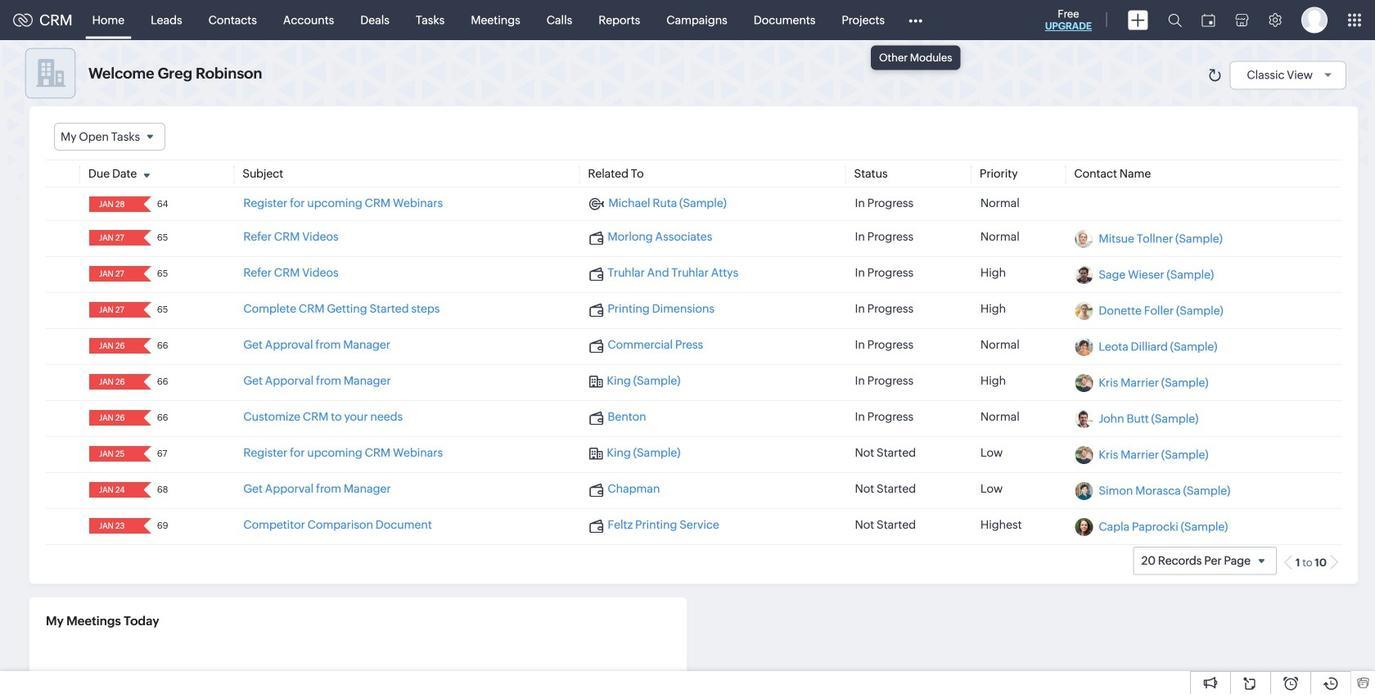Task type: vqa. For each thing, say whether or not it's contained in the screenshot.
Wieser
no



Task type: describe. For each thing, give the bounding box(es) containing it.
search element
[[1158, 0, 1192, 40]]

calendar image
[[1202, 14, 1215, 27]]

profile element
[[1292, 0, 1337, 40]]

profile image
[[1301, 7, 1328, 33]]



Task type: locate. For each thing, give the bounding box(es) containing it.
logo image
[[13, 14, 33, 27]]

create menu image
[[1128, 10, 1148, 30]]

search image
[[1168, 13, 1182, 27]]

None field
[[54, 123, 165, 151], [94, 197, 132, 212], [94, 230, 132, 246], [94, 266, 132, 282], [94, 302, 132, 318], [94, 338, 132, 354], [94, 374, 132, 390], [94, 410, 132, 426], [94, 446, 132, 462], [94, 482, 132, 498], [94, 518, 132, 534], [54, 123, 165, 151], [94, 197, 132, 212], [94, 230, 132, 246], [94, 266, 132, 282], [94, 302, 132, 318], [94, 338, 132, 354], [94, 374, 132, 390], [94, 410, 132, 426], [94, 446, 132, 462], [94, 482, 132, 498], [94, 518, 132, 534]]

create menu element
[[1118, 0, 1158, 40]]

Other Modules field
[[898, 7, 933, 33]]



